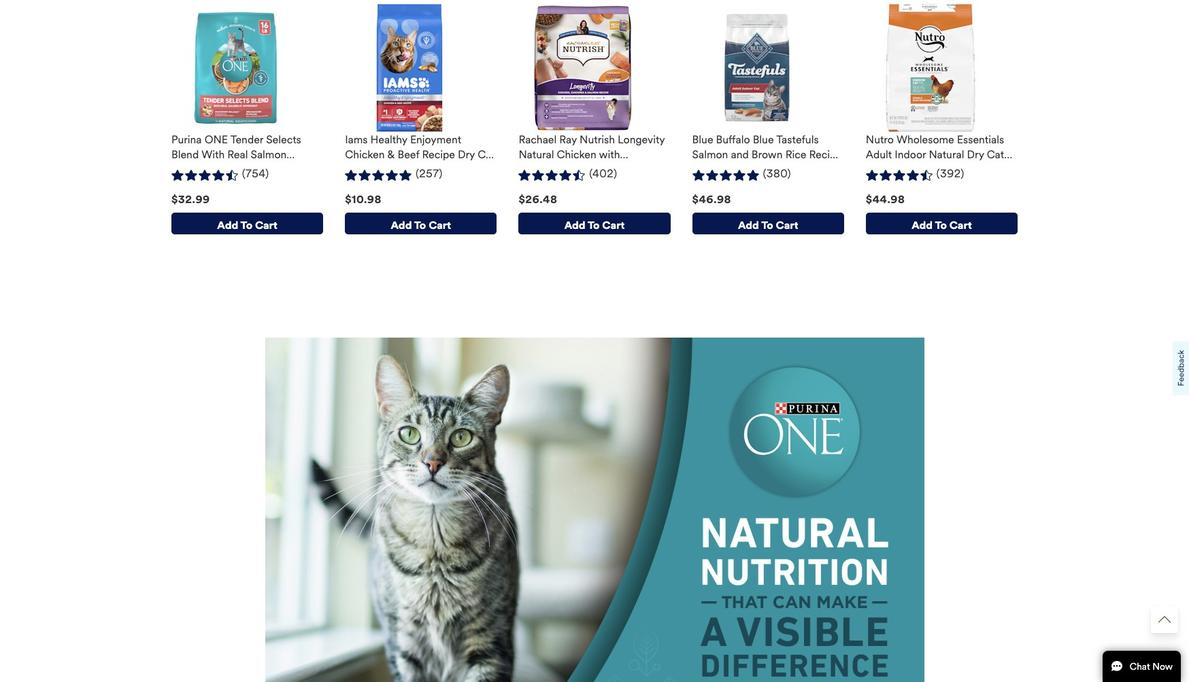 Task type: locate. For each thing, give the bounding box(es) containing it.
5 add to cart from the left
[[912, 219, 972, 232]]

3 cart from the left
[[602, 219, 625, 232]]

4 add to cart from the left
[[738, 219, 798, 232]]

add to cart button
[[171, 213, 323, 235], [345, 213, 497, 235], [519, 213, 670, 235], [692, 213, 844, 235], [866, 213, 1018, 235]]

cart
[[255, 219, 277, 232], [429, 219, 451, 232], [602, 219, 625, 232], [776, 219, 798, 232], [949, 219, 972, 232]]

3 add to cart button from the left
[[519, 213, 670, 235]]

2 add to cart from the left
[[391, 219, 451, 232]]

add to cart
[[217, 219, 277, 232], [391, 219, 451, 232], [564, 219, 625, 232], [738, 219, 798, 232], [912, 219, 972, 232]]

3 to from the left
[[588, 219, 600, 232]]

1 add from the left
[[217, 219, 238, 232]]

1 cart from the left
[[255, 219, 277, 232]]

to
[[241, 219, 252, 232], [414, 219, 426, 232], [588, 219, 600, 232], [761, 219, 773, 232], [935, 219, 947, 232]]

add
[[217, 219, 238, 232], [391, 219, 412, 232], [564, 219, 585, 232], [738, 219, 759, 232], [912, 219, 933, 232]]

5 to from the left
[[935, 219, 947, 232]]

1 add to cart from the left
[[217, 219, 277, 232]]

2 add to cart button from the left
[[345, 213, 497, 235]]

4 to from the left
[[761, 219, 773, 232]]

3 add to cart from the left
[[564, 219, 625, 232]]

5 add to cart button from the left
[[866, 213, 1018, 235]]



Task type: describe. For each thing, give the bounding box(es) containing it.
1 add to cart button from the left
[[171, 213, 323, 235]]

5 add from the left
[[912, 219, 933, 232]]

styled arrow button link
[[1151, 607, 1178, 634]]

5 cart from the left
[[949, 219, 972, 232]]

2 add from the left
[[391, 219, 412, 232]]

scroll to top image
[[1158, 614, 1171, 627]]

4 cart from the left
[[776, 219, 798, 232]]

1 to from the left
[[241, 219, 252, 232]]

4 add from the left
[[738, 219, 759, 232]]

2 cart from the left
[[429, 219, 451, 232]]

4 add to cart button from the left
[[692, 213, 844, 235]]

2 to from the left
[[414, 219, 426, 232]]

3 add from the left
[[564, 219, 585, 232]]



Task type: vqa. For each thing, say whether or not it's contained in the screenshot.
1st Pure from right
no



